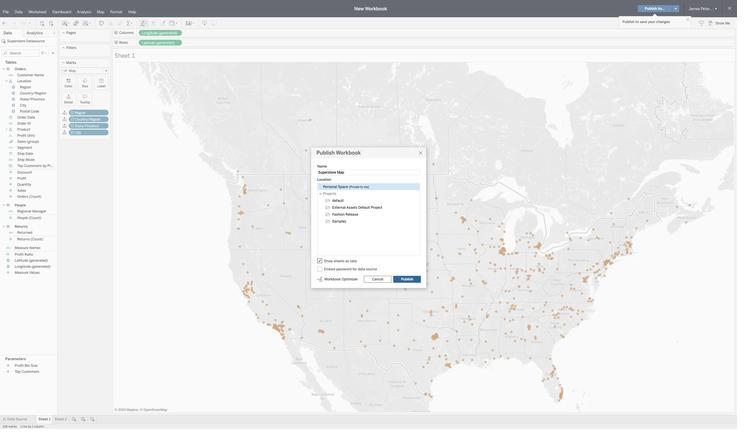 Task type: vqa. For each thing, say whether or not it's contained in the screenshot.
the Personal Space "Link"
no



Task type: locate. For each thing, give the bounding box(es) containing it.
1 vertical spatial location
[[318, 178, 332, 182]]

1 horizontal spatial sheet
[[55, 418, 64, 422]]

embed password for data source
[[324, 267, 377, 271]]

regional manager
[[17, 209, 46, 214]]

analytics
[[27, 31, 43, 35]]

orders (count)
[[17, 195, 41, 199]]

openstreetmap
[[144, 408, 167, 412]]

optimizer
[[342, 277, 358, 282]]

sheet 2
[[55, 418, 67, 422]]

1 vertical spatial longitude
[[15, 265, 31, 269]]

pages
[[66, 31, 76, 35]]

1 vertical spatial order
[[17, 122, 27, 126]]

latitude down profit ratio
[[15, 259, 28, 263]]

0 vertical spatial customers
[[24, 164, 42, 168]]

highlight image
[[141, 20, 147, 26]]

1 vertical spatial (count)
[[29, 216, 41, 220]]

2 © from the left
[[140, 408, 143, 412]]

0 horizontal spatial city
[[20, 103, 26, 107]]

1 left "column" on the left of the page
[[32, 425, 33, 429]]

1 horizontal spatial longitude (generated)
[[142, 31, 177, 35]]

state/province down tooltip
[[75, 124, 99, 128]]

sheet down rows
[[115, 51, 130, 59]]

0 vertical spatial measure
[[15, 246, 28, 250]]

people for people (count)
[[17, 216, 28, 220]]

orders for orders
[[15, 67, 26, 71]]

people
[[15, 203, 26, 207], [17, 216, 28, 220]]

values
[[29, 271, 40, 275]]

1 horizontal spatial ©
[[140, 408, 143, 412]]

replay animation image
[[20, 20, 26, 26], [28, 21, 32, 25]]

orders up customer
[[15, 67, 26, 71]]

publish for publish as...
[[645, 7, 658, 11]]

regional
[[17, 209, 31, 214]]

0 horizontal spatial by
[[28, 425, 31, 429]]

1 vertical spatial sheet 1
[[38, 418, 51, 422]]

0 horizontal spatial name
[[34, 73, 44, 77]]

cancel
[[372, 277, 384, 282]]

mapbox
[[127, 408, 139, 412]]

1 order from the top
[[17, 116, 27, 120]]

show up the embed
[[324, 259, 333, 263]]

size right bin
[[31, 364, 38, 368]]

returns
[[15, 225, 28, 229], [17, 237, 30, 241]]

None text field
[[318, 170, 420, 175]]

© right mapbox
[[140, 408, 143, 412]]

sales
[[17, 140, 26, 144], [17, 189, 26, 193]]

show left me
[[716, 21, 725, 25]]

1 vertical spatial ship
[[17, 158, 25, 162]]

publish inside button
[[401, 277, 414, 282]]

ship for ship mode
[[17, 158, 25, 162]]

0 vertical spatial returns
[[15, 225, 28, 229]]

0 vertical spatial location
[[17, 79, 31, 83]]

1 vertical spatial people
[[17, 216, 28, 220]]

0 vertical spatial state/province
[[20, 97, 45, 101]]

returns down returned
[[17, 237, 30, 241]]

ship
[[17, 152, 25, 156], [17, 158, 25, 162]]

longitude
[[142, 31, 158, 35], [15, 265, 31, 269]]

size up tooltip
[[82, 84, 88, 88]]

sales up segment
[[17, 140, 26, 144]]

customers down bin
[[21, 370, 39, 374]]

ship down segment
[[17, 152, 25, 156]]

publish as... button
[[638, 5, 673, 12]]

1 horizontal spatial sheet 1
[[115, 51, 135, 59]]

© left 2023
[[115, 408, 117, 412]]

sheet up "column" on the left of the page
[[38, 418, 48, 422]]

1 vertical spatial returns
[[17, 237, 30, 241]]

1 horizontal spatial region
[[75, 111, 86, 115]]

top up discount at the top
[[17, 164, 23, 168]]

replay animation image right "redo" icon
[[20, 20, 26, 26]]

1 vertical spatial city
[[75, 131, 81, 135]]

me)
[[364, 186, 369, 189]]

bin
[[25, 364, 30, 368]]

data up "redo" icon
[[15, 10, 23, 14]]

1 horizontal spatial country/region
[[75, 118, 100, 122]]

0 vertical spatial by
[[43, 164, 47, 168]]

ship for ship date
[[17, 152, 25, 156]]

country/region down tooltip
[[75, 118, 100, 122]]

0 horizontal spatial region
[[20, 85, 31, 89]]

by for profit
[[43, 164, 47, 168]]

0 horizontal spatial size
[[31, 364, 38, 368]]

show sheets as tabs
[[324, 259, 357, 263]]

0 vertical spatial order
[[17, 116, 27, 120]]

data down undo 'image'
[[3, 31, 12, 35]]

publish workbook dialog
[[311, 147, 427, 288]]

show inside publish workbook dialog
[[324, 259, 333, 263]]

filters
[[66, 46, 76, 50]]

0 horizontal spatial country/region
[[20, 91, 46, 95]]

(count) down regional manager
[[29, 216, 41, 220]]

sheet 1 down rows
[[115, 51, 135, 59]]

0 horizontal spatial to
[[361, 186, 363, 189]]

name right customer
[[34, 73, 44, 77]]

(count) for people (count)
[[29, 216, 41, 220]]

0 vertical spatial (count)
[[29, 195, 41, 199]]

0 horizontal spatial show
[[324, 259, 333, 263]]

0 vertical spatial latitude (generated)
[[142, 41, 175, 45]]

1 horizontal spatial show
[[716, 21, 725, 25]]

data up "616 marks"
[[7, 418, 15, 422]]

1 horizontal spatial longitude
[[142, 31, 158, 35]]

parameters
[[5, 357, 26, 361]]

show inside button
[[716, 21, 725, 25]]

profit bin size
[[15, 364, 38, 368]]

2 horizontal spatial sheet
[[115, 51, 130, 59]]

region down customer
[[20, 85, 31, 89]]

sheet 1
[[115, 51, 135, 59], [38, 418, 51, 422]]

publish inside button
[[645, 7, 658, 11]]

1 measure from the top
[[15, 246, 28, 250]]

measure up profit ratio
[[15, 246, 28, 250]]

2 ship from the top
[[17, 158, 25, 162]]

people for people
[[15, 203, 26, 207]]

0 vertical spatial longitude (generated)
[[142, 31, 177, 35]]

(count) up names
[[31, 237, 43, 241]]

longitude (generated) up values
[[15, 265, 51, 269]]

2 vertical spatial workbook
[[324, 277, 341, 282]]

0 vertical spatial workbook
[[365, 6, 387, 11]]

1 vertical spatial customers
[[21, 370, 39, 374]]

0 vertical spatial sheet 1
[[115, 51, 135, 59]]

people up 'regional'
[[15, 203, 26, 207]]

save
[[640, 20, 648, 24]]

sort ascending image
[[108, 20, 114, 26]]

marks
[[8, 425, 17, 429]]

(count) up regional manager
[[29, 195, 41, 199]]

latitude down the highlight image
[[142, 41, 155, 45]]

0 vertical spatial people
[[15, 203, 26, 207]]

1 vertical spatial state/province
[[75, 124, 99, 128]]

0 vertical spatial data
[[15, 10, 23, 14]]

Search text field
[[2, 50, 39, 57]]

latitude
[[142, 41, 155, 45], [15, 259, 28, 263]]

help
[[128, 10, 136, 14]]

returns up returned
[[15, 225, 28, 229]]

ship down ship date
[[17, 158, 25, 162]]

1 horizontal spatial name
[[318, 165, 327, 169]]

1 vertical spatial sales
[[17, 189, 26, 193]]

show mark labels image
[[151, 20, 156, 26]]

fashion
[[333, 213, 345, 217]]

james peterson
[[689, 6, 717, 11]]

pause auto updates image
[[49, 20, 54, 26]]

0 vertical spatial region
[[20, 85, 31, 89]]

for
[[353, 267, 357, 271]]

size
[[82, 84, 88, 88], [31, 364, 38, 368]]

personal space (private to me)
[[323, 185, 369, 189]]

profit (bin)
[[17, 134, 35, 138]]

0 vertical spatial sales
[[17, 140, 26, 144]]

new data source image
[[39, 20, 45, 26]]

©
[[115, 408, 117, 412], [140, 408, 143, 412]]

returned
[[17, 231, 32, 235]]

country/region up code
[[20, 91, 46, 95]]

0 horizontal spatial state/province
[[20, 97, 45, 101]]

state/province up code
[[20, 97, 45, 101]]

1 vertical spatial latitude
[[15, 259, 28, 263]]

0 vertical spatial ship
[[17, 152, 25, 156]]

1 vertical spatial date
[[25, 152, 33, 156]]

1 vertical spatial name
[[318, 165, 327, 169]]

0 vertical spatial date
[[27, 116, 35, 120]]

data
[[358, 267, 366, 271]]

ship date
[[17, 152, 33, 156]]

1 horizontal spatial location
[[318, 178, 332, 182]]

sheet 1 up "column" on the left of the page
[[38, 418, 51, 422]]

2
[[65, 418, 67, 422]]

replay animation image up analytics
[[28, 21, 32, 25]]

rows
[[119, 41, 128, 45]]

0 vertical spatial top
[[17, 164, 23, 168]]

1 vertical spatial orders
[[17, 195, 28, 199]]

date down postal code
[[27, 116, 35, 120]]

1 vertical spatial longitude (generated)
[[15, 265, 51, 269]]

profit for profit ratio
[[15, 253, 24, 257]]

order
[[17, 116, 27, 120], [17, 122, 27, 126]]

longitude (generated) down format workbook image
[[142, 31, 177, 35]]

location
[[17, 79, 31, 83], [318, 178, 332, 182]]

0 vertical spatial orders
[[15, 67, 26, 71]]

row group containing personal space
[[318, 184, 420, 225]]

tabs
[[350, 259, 357, 263]]

ship mode
[[17, 158, 35, 162]]

0 horizontal spatial ©
[[115, 408, 117, 412]]

profit
[[17, 134, 26, 138], [47, 164, 56, 168], [17, 177, 26, 181], [15, 253, 24, 257], [15, 364, 24, 368]]

longitude down show mark labels image
[[142, 31, 158, 35]]

order up order id
[[17, 116, 27, 120]]

orders down the quantity
[[17, 195, 28, 199]]

0 horizontal spatial sheet
[[38, 418, 48, 422]]

latitude (generated) down 'ratio'
[[15, 259, 48, 263]]

new worksheet image
[[62, 20, 70, 26]]

0 vertical spatial longitude
[[142, 31, 158, 35]]

(bin)
[[27, 134, 35, 138]]

0 horizontal spatial latitude (generated)
[[15, 259, 48, 263]]

1 ship from the top
[[17, 152, 25, 156]]

2 measure from the top
[[15, 271, 28, 275]]

row group inside publish workbook dialog
[[318, 184, 420, 225]]

workbook
[[365, 6, 387, 11], [336, 150, 361, 156], [324, 277, 341, 282]]

2 order from the top
[[17, 122, 27, 126]]

assets
[[347, 206, 358, 210]]

name inside publish workbook dialog
[[318, 165, 327, 169]]

1 vertical spatial measure
[[15, 271, 28, 275]]

(private
[[349, 186, 360, 189]]

row
[[22, 425, 27, 429]]

latitude (generated)
[[142, 41, 175, 45], [15, 259, 48, 263]]

order for order date
[[17, 116, 27, 120]]

customers down 'mode'
[[24, 164, 42, 168]]

row group
[[318, 184, 420, 225]]

location up personal
[[318, 178, 332, 182]]

to
[[636, 20, 639, 24], [361, 186, 363, 189]]

customers
[[24, 164, 42, 168], [21, 370, 39, 374]]

people down 'regional'
[[17, 216, 28, 220]]

(generated)
[[159, 31, 177, 35], [156, 41, 175, 45], [29, 259, 48, 263], [32, 265, 51, 269]]

1 vertical spatial show
[[324, 259, 333, 263]]

password
[[336, 267, 352, 271]]

state/province
[[20, 97, 45, 101], [75, 124, 99, 128]]

top down profit bin size
[[15, 370, 21, 374]]

(group)
[[27, 140, 39, 144]]

0 horizontal spatial latitude
[[15, 259, 28, 263]]

tooltip
[[80, 101, 90, 104]]

0 horizontal spatial location
[[17, 79, 31, 83]]

ratio
[[25, 253, 33, 257]]

1 horizontal spatial size
[[82, 84, 88, 88]]

1 sales from the top
[[17, 140, 26, 144]]

order up product
[[17, 122, 27, 126]]

name down publish workbook
[[318, 165, 327, 169]]

customer name
[[17, 73, 44, 77]]

(count)
[[29, 195, 41, 199], [29, 216, 41, 220], [31, 237, 43, 241]]

measure left values
[[15, 271, 28, 275]]

new
[[355, 6, 364, 11]]

by
[[43, 164, 47, 168], [28, 425, 31, 429]]

0 vertical spatial size
[[82, 84, 88, 88]]

project
[[371, 206, 383, 210]]

1 vertical spatial country/region
[[75, 118, 100, 122]]

1 vertical spatial to
[[361, 186, 363, 189]]

1 left sheet 2 on the bottom left
[[49, 418, 51, 422]]

space
[[338, 185, 348, 189]]

product
[[17, 128, 30, 132]]

name
[[34, 73, 44, 77], [318, 165, 327, 169]]

region down tooltip
[[75, 111, 86, 115]]

workbook optimizer
[[324, 277, 358, 282]]

1 row by 1 column
[[20, 425, 44, 429]]

close image
[[686, 17, 691, 22]]

1 horizontal spatial latitude
[[142, 41, 155, 45]]

2 sales from the top
[[17, 189, 26, 193]]

sales (group)
[[17, 140, 39, 144]]

publish as...
[[645, 7, 665, 11]]

to left "save"
[[636, 20, 639, 24]]

1 vertical spatial data
[[3, 31, 12, 35]]

1 vertical spatial by
[[28, 425, 31, 429]]

1 horizontal spatial to
[[636, 20, 639, 24]]

date up 'mode'
[[25, 152, 33, 156]]

latitude (generated) down format workbook image
[[142, 41, 175, 45]]

show
[[716, 21, 725, 25], [324, 259, 333, 263]]

1 vertical spatial top
[[15, 370, 21, 374]]

1 vertical spatial workbook
[[336, 150, 361, 156]]

1 vertical spatial region
[[75, 111, 86, 115]]

location down customer
[[17, 79, 31, 83]]

customer
[[17, 73, 33, 77]]

fit image
[[169, 20, 178, 26]]

sales down the quantity
[[17, 189, 26, 193]]

date
[[27, 116, 35, 120], [25, 152, 33, 156]]

1 horizontal spatial by
[[43, 164, 47, 168]]

0 vertical spatial show
[[716, 21, 725, 25]]

0 vertical spatial to
[[636, 20, 639, 24]]

longitude up measure values
[[15, 265, 31, 269]]

top customers
[[15, 370, 39, 374]]

sheet left 2
[[55, 418, 64, 422]]

date for ship date
[[25, 152, 33, 156]]

1 horizontal spatial replay animation image
[[28, 21, 32, 25]]

tables
[[5, 60, 17, 65]]

collapse image
[[53, 31, 56, 35]]

2 vertical spatial (count)
[[31, 237, 43, 241]]

to left the me) in the top of the page
[[361, 186, 363, 189]]



Task type: describe. For each thing, give the bounding box(es) containing it.
0 vertical spatial latitude
[[142, 41, 155, 45]]

columns
[[119, 31, 134, 35]]

top customers by profit
[[17, 164, 56, 168]]

publish workbook
[[317, 150, 361, 156]]

postal
[[20, 109, 30, 114]]

1 vertical spatial size
[[31, 364, 38, 368]]

code
[[31, 109, 39, 114]]

by for 1
[[28, 425, 31, 429]]

embed
[[324, 267, 336, 271]]

1 down columns at the left
[[132, 51, 135, 59]]

measure for measure values
[[15, 271, 28, 275]]

download image
[[202, 20, 208, 26]]

profit for profit bin size
[[15, 364, 24, 368]]

0 vertical spatial country/region
[[20, 91, 46, 95]]

sort descending image
[[117, 20, 123, 26]]

show me button
[[707, 19, 736, 28]]

show/hide cards image
[[186, 20, 195, 26]]

measure values
[[15, 271, 40, 275]]

none text field inside publish workbook dialog
[[318, 170, 420, 175]]

order id
[[17, 122, 31, 126]]

customers for top customers
[[21, 370, 39, 374]]

me
[[726, 21, 731, 25]]

sales for sales
[[17, 189, 26, 193]]

workbook for new workbook
[[365, 6, 387, 11]]

to inside personal space (private to me)
[[361, 186, 363, 189]]

manager
[[32, 209, 46, 214]]

segment
[[17, 146, 32, 150]]

samples
[[333, 220, 347, 224]]

your
[[649, 20, 656, 24]]

0 horizontal spatial longitude (generated)
[[15, 265, 51, 269]]

1 horizontal spatial state/province
[[75, 124, 99, 128]]

default
[[333, 199, 344, 203]]

source
[[366, 267, 377, 271]]

label
[[97, 84, 105, 88]]

file
[[3, 10, 9, 14]]

order date
[[17, 116, 35, 120]]

duplicate image
[[73, 20, 79, 26]]

616 marks
[[3, 425, 17, 429]]

projects
[[323, 192, 337, 196]]

measure for measure names
[[15, 246, 28, 250]]

publish button
[[394, 276, 421, 283]]

1 left row
[[20, 425, 22, 429]]

top for top customers
[[15, 370, 21, 374]]

(count) for orders (count)
[[29, 195, 41, 199]]

marks. press enter to open the view data window.. use arrow keys to navigate data visualization elements. image
[[114, 62, 735, 413]]

superstore datasource
[[7, 39, 45, 43]]

as
[[346, 259, 349, 263]]

top for top customers by profit
[[17, 164, 23, 168]]

© 2023 mapbox © openstreetmap
[[115, 408, 167, 412]]

date for order date
[[27, 116, 35, 120]]

peterson
[[701, 6, 717, 11]]

sales for sales (group)
[[17, 140, 26, 144]]

format
[[110, 10, 123, 14]]

map element
[[114, 62, 735, 412]]

swap rows and columns image
[[99, 20, 105, 26]]

detail
[[64, 101, 73, 104]]

show for show sheets as tabs
[[324, 259, 333, 263]]

release
[[346, 213, 358, 217]]

0 horizontal spatial sheet 1
[[38, 418, 51, 422]]

customers for top customers by profit
[[24, 164, 42, 168]]

format workbook image
[[160, 20, 166, 26]]

undo image
[[2, 20, 7, 26]]

publish for publish to save your changes
[[623, 20, 635, 24]]

external
[[333, 206, 346, 210]]

© 2023 mapbox link
[[115, 408, 139, 412]]

column
[[34, 425, 44, 429]]

1 horizontal spatial city
[[75, 131, 81, 135]]

returns for returns
[[15, 225, 28, 229]]

superstore
[[7, 39, 25, 43]]

source
[[16, 418, 27, 422]]

1 vertical spatial latitude (generated)
[[15, 259, 48, 263]]

new workbook
[[355, 6, 387, 11]]

location inside publish workbook dialog
[[318, 178, 332, 182]]

publish for publish workbook
[[317, 150, 335, 156]]

datasource
[[26, 39, 45, 43]]

2 vertical spatial data
[[7, 418, 15, 422]]

measure names
[[15, 246, 41, 250]]

dashboard
[[53, 10, 71, 14]]

changes
[[657, 20, 671, 24]]

© openstreetmap link
[[140, 408, 167, 412]]

redo image
[[11, 20, 17, 26]]

analysis
[[77, 10, 91, 14]]

cancel button
[[364, 276, 392, 283]]

id
[[27, 122, 31, 126]]

names
[[29, 246, 41, 250]]

default
[[358, 206, 370, 210]]

1 horizontal spatial latitude (generated)
[[142, 41, 175, 45]]

2023
[[118, 408, 126, 412]]

color
[[65, 84, 73, 88]]

fashion release
[[333, 213, 358, 217]]

profit for profit (bin)
[[17, 134, 26, 138]]

returns for returns (count)
[[17, 237, 30, 241]]

data source
[[7, 418, 27, 422]]

discount
[[17, 171, 32, 175]]

data guide image
[[699, 20, 705, 26]]

publish for publish
[[401, 277, 414, 282]]

orders for orders (count)
[[17, 195, 28, 199]]

0 vertical spatial city
[[20, 103, 26, 107]]

show me
[[716, 21, 731, 25]]

0 horizontal spatial replay animation image
[[20, 20, 26, 26]]

publish to save your changes
[[623, 20, 671, 24]]

workbook inside button
[[324, 277, 341, 282]]

order for order id
[[17, 122, 27, 126]]

clear sheet image
[[82, 20, 92, 26]]

external assets default project
[[333, 206, 383, 210]]

workbook for publish workbook
[[336, 150, 361, 156]]

616
[[3, 425, 8, 429]]

marks
[[66, 61, 76, 65]]

james
[[689, 6, 701, 11]]

show for show me
[[716, 21, 725, 25]]

worksheet
[[28, 10, 47, 14]]

to use edit in desktop, save the workbook outside of personal space image
[[211, 20, 217, 26]]

personal
[[323, 185, 337, 189]]

mode
[[25, 158, 35, 162]]

(count) for returns (count)
[[31, 237, 43, 241]]

profit for profit
[[17, 177, 26, 181]]

1 © from the left
[[115, 408, 117, 412]]

0 horizontal spatial longitude
[[15, 265, 31, 269]]

totals image
[[126, 20, 133, 26]]

0 vertical spatial name
[[34, 73, 44, 77]]



